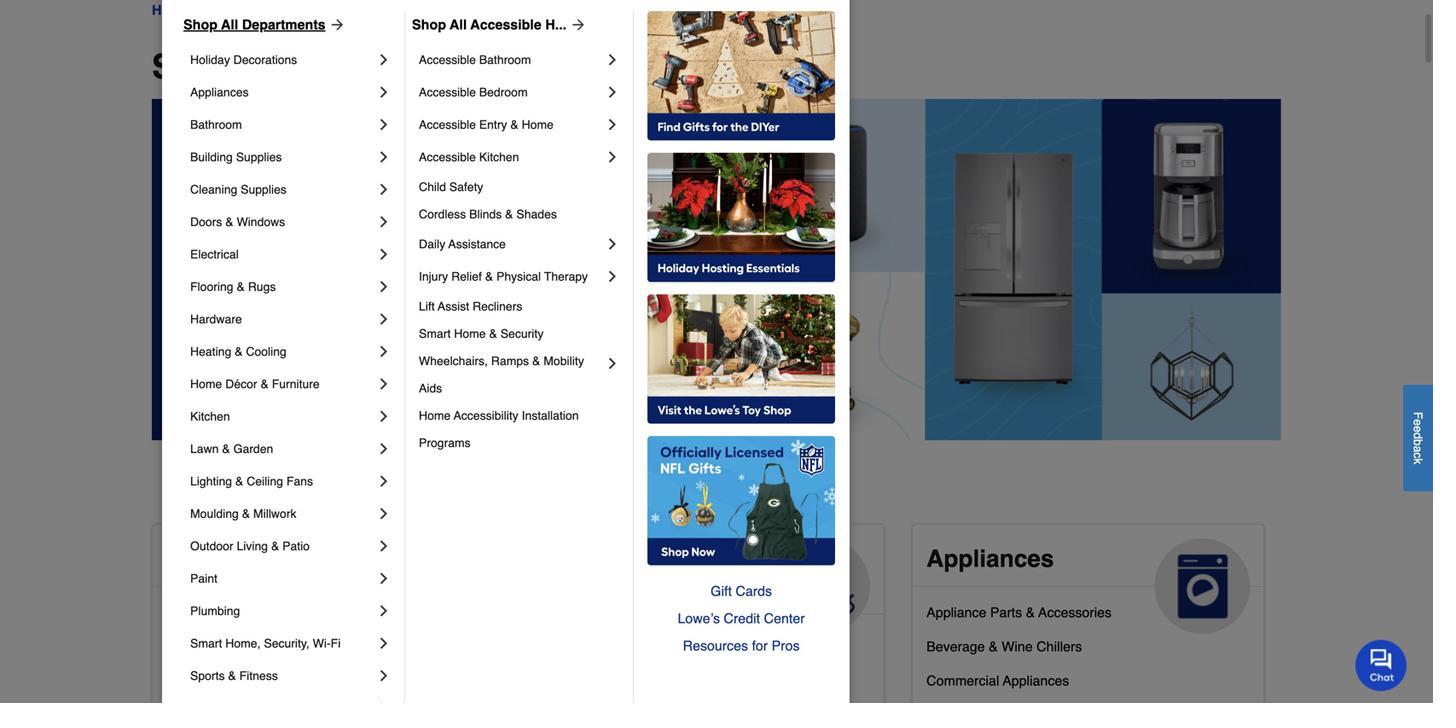 Task type: describe. For each thing, give the bounding box(es) containing it.
chevron right image for outdoor living & patio
[[375, 538, 393, 555]]

smart for smart home & security
[[419, 327, 451, 340]]

lighting
[[190, 474, 232, 488]]

chevron right image for smart home, security, wi-fi
[[375, 635, 393, 652]]

wine
[[1002, 639, 1033, 654]]

find gifts for the diyer. image
[[648, 11, 835, 141]]

mobility
[[544, 354, 584, 368]]

outdoor living & patio
[[190, 539, 310, 553]]

decorations
[[233, 53, 297, 67]]

chevron right image for moulding & millwork
[[375, 505, 393, 522]]

a
[[1412, 446, 1426, 452]]

ramps
[[491, 354, 529, 368]]

departments for shop
[[242, 17, 326, 32]]

gift
[[711, 583, 732, 599]]

wheelchairs,
[[419, 354, 488, 368]]

paint link
[[190, 562, 375, 595]]

fitness
[[239, 669, 278, 683]]

shop all departments
[[152, 47, 507, 86]]

& down recliners
[[489, 327, 497, 340]]

gift cards link
[[648, 578, 835, 605]]

building
[[190, 150, 233, 164]]

appliances image
[[1155, 538, 1251, 634]]

fi
[[331, 637, 341, 650]]

chevron right image for home décor & furniture
[[375, 375, 393, 393]]

& up accessible kitchen "link"
[[511, 118, 519, 131]]

injury relief & physical therapy link
[[419, 260, 604, 293]]

electrical link
[[190, 238, 375, 271]]

chevron right image for building supplies
[[375, 148, 393, 166]]

& right sports
[[228, 669, 236, 683]]

lowe's credit center
[[678, 611, 805, 626]]

entry for accessible entry & home link to the bottom
[[235, 673, 267, 689]]

lift assist recliners
[[419, 300, 523, 313]]

sports & fitness
[[190, 669, 278, 683]]

home décor & furniture
[[190, 377, 320, 391]]

entry for the top accessible entry & home link
[[479, 118, 507, 131]]

livestock supplies
[[547, 632, 660, 648]]

chevron right image for electrical
[[375, 246, 393, 263]]

appliance
[[927, 605, 987, 620]]

smart home & security
[[419, 327, 544, 340]]

0 vertical spatial appliances
[[190, 85, 249, 99]]

home décor & furniture link
[[190, 368, 375, 400]]

resources
[[683, 638, 748, 654]]

beverage & wine chillers
[[927, 639, 1082, 654]]

shop for shop all accessible h...
[[412, 17, 446, 32]]

smart home & security link
[[419, 320, 621, 347]]

smart home, security, wi-fi link
[[190, 627, 375, 660]]

& left cooling
[[235, 345, 243, 358]]

chevron right image for plumbing
[[375, 602, 393, 620]]

enjoy savings year-round. no matter what you're shopping for, find what you need at a great price. image
[[152, 99, 1282, 440]]

1 horizontal spatial appliances link
[[913, 525, 1264, 634]]

patio
[[283, 539, 310, 553]]

aids
[[419, 381, 442, 395]]

bedroom for the left the accessible bedroom link
[[235, 639, 291, 654]]

0 vertical spatial accessible bedroom link
[[419, 76, 604, 108]]

sports
[[190, 669, 225, 683]]

assist
[[438, 300, 469, 313]]

resources for pros link
[[648, 632, 835, 660]]

f
[[1412, 412, 1426, 419]]

pet beds, houses, & furniture
[[547, 666, 731, 682]]

building supplies link
[[190, 141, 375, 173]]

cards
[[736, 583, 772, 599]]

departments link
[[205, 0, 283, 20]]

accessibility
[[454, 409, 519, 422]]

security,
[[264, 637, 310, 650]]

wheelchairs, ramps & mobility aids link
[[419, 347, 604, 402]]

chevron right image for kitchen
[[375, 408, 393, 425]]

pet inside animal & pet care
[[657, 545, 694, 573]]

home accessibility installation programs link
[[419, 402, 621, 457]]

paint
[[190, 572, 218, 585]]

fans
[[287, 474, 313, 488]]

c
[[1412, 452, 1426, 458]]

1 vertical spatial accessible bathroom
[[166, 605, 295, 620]]

doors & windows link
[[190, 206, 375, 238]]

0 horizontal spatial accessible bedroom link
[[166, 635, 291, 669]]

smart for smart home, security, wi-fi
[[190, 637, 222, 650]]

cordless blinds & shades link
[[419, 201, 621, 228]]

0 horizontal spatial accessible bathroom link
[[166, 601, 295, 635]]

wi-
[[313, 637, 331, 650]]

cordless blinds & shades
[[419, 207, 557, 221]]

sports & fitness link
[[190, 660, 375, 692]]

bathroom link
[[190, 108, 375, 141]]

pros
[[772, 638, 800, 654]]

holiday decorations
[[190, 53, 297, 67]]

0 vertical spatial bathroom
[[479, 53, 531, 67]]

& left millwork
[[242, 507, 250, 521]]

cleaning supplies
[[190, 183, 287, 196]]

accessible home
[[166, 545, 364, 573]]

chevron right image for lighting & ceiling fans
[[375, 473, 393, 490]]

windows
[[237, 215, 285, 229]]

f e e d b a c k
[[1412, 412, 1426, 464]]

lawn & garden
[[190, 442, 273, 456]]

appliance parts & accessories
[[927, 605, 1112, 620]]

living
[[237, 539, 268, 553]]

bedroom for the topmost the accessible bedroom link
[[479, 85, 528, 99]]

security
[[501, 327, 544, 340]]

lift assist recliners link
[[419, 293, 621, 320]]

& left the rugs
[[237, 280, 245, 294]]

shop for shop all departments
[[183, 17, 218, 32]]

visit the lowe's toy shop. image
[[648, 294, 835, 424]]

f e e d b a c k button
[[1404, 385, 1434, 491]]

moulding & millwork link
[[190, 498, 375, 530]]

gift cards
[[711, 583, 772, 599]]

0 vertical spatial accessible bathroom
[[419, 53, 531, 67]]

home inside home accessibility installation programs
[[419, 409, 451, 422]]

accessible home image
[[395, 538, 490, 634]]

shop all departments
[[183, 17, 326, 32]]

& right doors
[[225, 215, 233, 229]]

cooling
[[246, 345, 287, 358]]

bathroom inside bathroom 'link'
[[190, 118, 242, 131]]

beverage
[[927, 639, 985, 654]]

& left the wine
[[989, 639, 998, 654]]

programs
[[419, 436, 471, 450]]

2 e from the top
[[1412, 426, 1426, 432]]

chevron right image for bathroom
[[375, 116, 393, 133]]

chevron right image for holiday decorations
[[375, 51, 393, 68]]

heating
[[190, 345, 231, 358]]

& right relief
[[485, 270, 493, 283]]

for
[[752, 638, 768, 654]]

chevron right image for wheelchairs, ramps & mobility aids
[[604, 355, 621, 372]]

doors & windows
[[190, 215, 285, 229]]

& inside wheelchairs, ramps & mobility aids
[[533, 354, 541, 368]]



Task type: vqa. For each thing, say whether or not it's contained in the screenshot.
Accessible Bedroom in "link"
yes



Task type: locate. For each thing, give the bounding box(es) containing it.
lowe's credit center link
[[648, 605, 835, 632]]

shop inside "link"
[[183, 17, 218, 32]]

1 horizontal spatial accessible bathroom
[[419, 53, 531, 67]]

accessible bedroom link up accessible kitchen "link"
[[419, 76, 604, 108]]

holiday
[[190, 53, 230, 67]]

1 vertical spatial pet
[[547, 666, 567, 682]]

2 vertical spatial appliances
[[1003, 673, 1070, 689]]

smart
[[419, 327, 451, 340], [190, 637, 222, 650]]

lowe's
[[678, 611, 720, 626]]

plumbing link
[[190, 595, 375, 627]]

1 horizontal spatial furniture
[[676, 666, 731, 682]]

animal & pet care image
[[775, 538, 871, 634]]

cordless
[[419, 207, 466, 221]]

1 vertical spatial furniture
[[676, 666, 731, 682]]

bathroom up the 'smart home, security, wi-fi'
[[235, 605, 295, 620]]

chevron right image for doors & windows
[[375, 213, 393, 230]]

1 horizontal spatial accessible entry & home
[[419, 118, 554, 131]]

supplies
[[236, 150, 282, 164], [241, 183, 287, 196], [607, 632, 660, 648]]

1 horizontal spatial shop
[[412, 17, 446, 32]]

0 horizontal spatial kitchen
[[190, 410, 230, 423]]

relief
[[452, 270, 482, 283]]

& right houses,
[[664, 666, 673, 682]]

0 vertical spatial appliances link
[[190, 76, 375, 108]]

heating & cooling
[[190, 345, 287, 358]]

0 vertical spatial accessible bedroom
[[419, 85, 528, 99]]

lift
[[419, 300, 435, 313]]

supplies for livestock supplies
[[607, 632, 660, 648]]

garden
[[233, 442, 273, 456]]

0 horizontal spatial entry
[[235, 673, 267, 689]]

child safety link
[[419, 173, 621, 201]]

chillers
[[1037, 639, 1082, 654]]

commercial
[[927, 673, 1000, 689]]

smart down "lift"
[[419, 327, 451, 340]]

accessible inside "link"
[[419, 150, 476, 164]]

shop all accessible h... link
[[412, 15, 587, 35]]

accessible bedroom
[[419, 85, 528, 99], [166, 639, 291, 654]]

0 vertical spatial accessible entry & home link
[[419, 108, 604, 141]]

kitchen inside the 'kitchen' link
[[190, 410, 230, 423]]

& left ceiling
[[235, 474, 243, 488]]

1 horizontal spatial bedroom
[[479, 85, 528, 99]]

chevron right image for accessible entry & home
[[604, 116, 621, 133]]

all for departments
[[221, 17, 238, 32]]

0 vertical spatial accessible bathroom link
[[419, 44, 604, 76]]

& inside 'link'
[[664, 666, 673, 682]]

0 vertical spatial entry
[[479, 118, 507, 131]]

1 vertical spatial accessible bedroom link
[[166, 635, 291, 669]]

chevron right image
[[375, 116, 393, 133], [375, 213, 393, 230], [375, 246, 393, 263], [604, 268, 621, 285], [375, 278, 393, 295], [375, 375, 393, 393], [375, 408, 393, 425], [375, 538, 393, 555], [375, 602, 393, 620], [375, 667, 393, 684]]

chevron right image for daily assistance
[[604, 236, 621, 253]]

1 vertical spatial bathroom
[[190, 118, 242, 131]]

accessible entry & home up accessible kitchen
[[419, 118, 554, 131]]

beds,
[[571, 666, 606, 682]]

h...
[[545, 17, 567, 32]]

holiday decorations link
[[190, 44, 375, 76]]

hardware link
[[190, 303, 375, 335]]

furniture
[[272, 377, 320, 391], [676, 666, 731, 682]]

credit
[[724, 611, 760, 626]]

chevron right image for heating & cooling
[[375, 343, 393, 360]]

1 horizontal spatial all
[[246, 47, 289, 86]]

0 horizontal spatial accessible entry & home link
[[166, 669, 320, 703]]

1 horizontal spatial smart
[[419, 327, 451, 340]]

animal & pet care link
[[533, 525, 884, 634]]

accessible entry & home link up accessible kitchen
[[419, 108, 604, 141]]

2 shop from the left
[[412, 17, 446, 32]]

child safety
[[419, 180, 483, 194]]

furniture down heating & cooling link
[[272, 377, 320, 391]]

0 vertical spatial furniture
[[272, 377, 320, 391]]

1 vertical spatial accessible bathroom link
[[166, 601, 295, 635]]

shop
[[183, 17, 218, 32], [412, 17, 446, 32]]

1 vertical spatial smart
[[190, 637, 222, 650]]

wheelchairs, ramps & mobility aids
[[419, 354, 587, 395]]

0 horizontal spatial accessible bedroom
[[166, 639, 291, 654]]

kitchen link
[[190, 400, 375, 433]]

appliances link up chillers
[[913, 525, 1264, 634]]

commercial appliances
[[927, 673, 1070, 689]]

0 horizontal spatial smart
[[190, 637, 222, 650]]

1 shop from the left
[[183, 17, 218, 32]]

1 vertical spatial appliances
[[927, 545, 1054, 573]]

assistance
[[449, 237, 506, 251]]

1 horizontal spatial kitchen
[[479, 150, 519, 164]]

e up b
[[1412, 426, 1426, 432]]

0 vertical spatial smart
[[419, 327, 451, 340]]

chevron right image for sports & fitness
[[375, 667, 393, 684]]

chevron right image for flooring & rugs
[[375, 278, 393, 295]]

accessible bedroom up the sports & fitness
[[166, 639, 291, 654]]

accessible bedroom link up the sports & fitness
[[166, 635, 291, 669]]

0 horizontal spatial accessible bathroom
[[166, 605, 295, 620]]

appliances link down the decorations
[[190, 76, 375, 108]]

lighting & ceiling fans link
[[190, 465, 375, 498]]

lighting & ceiling fans
[[190, 474, 313, 488]]

flooring
[[190, 280, 233, 294]]

1 vertical spatial entry
[[235, 673, 267, 689]]

all inside shop all departments "link"
[[221, 17, 238, 32]]

1 horizontal spatial pet
[[657, 545, 694, 573]]

appliances inside commercial appliances link
[[1003, 673, 1070, 689]]

appliances up parts
[[927, 545, 1054, 573]]

bedroom up the fitness in the bottom left of the page
[[235, 639, 291, 654]]

0 horizontal spatial appliances link
[[190, 76, 375, 108]]

chevron right image for accessible bathroom
[[604, 51, 621, 68]]

entry down home,
[[235, 673, 267, 689]]

commercial appliances link
[[927, 669, 1070, 703]]

pet beds, houses, & furniture link
[[547, 662, 731, 696]]

departments inside shop all departments "link"
[[242, 17, 326, 32]]

home link
[[152, 0, 190, 20]]

1 horizontal spatial entry
[[479, 118, 507, 131]]

chevron right image for accessible kitchen
[[604, 148, 621, 166]]

0 horizontal spatial accessible entry & home
[[166, 673, 320, 689]]

moulding
[[190, 507, 239, 521]]

officially licensed n f l gifts. shop now. image
[[648, 436, 835, 566]]

1 vertical spatial accessible entry & home link
[[166, 669, 320, 703]]

daily assistance link
[[419, 228, 604, 260]]

smart up sports
[[190, 637, 222, 650]]

plumbing
[[190, 604, 240, 618]]

1 vertical spatial supplies
[[241, 183, 287, 196]]

appliances down the wine
[[1003, 673, 1070, 689]]

arrow right image
[[326, 16, 346, 33]]

chevron right image for cleaning supplies
[[375, 181, 393, 198]]

1 vertical spatial bedroom
[[235, 639, 291, 654]]

bedroom
[[479, 85, 528, 99], [235, 639, 291, 654]]

chevron right image for accessible bedroom
[[604, 84, 621, 101]]

furniture inside home décor & furniture link
[[272, 377, 320, 391]]

animal
[[547, 545, 626, 573]]

2 vertical spatial supplies
[[607, 632, 660, 648]]

furniture inside "pet beds, houses, & furniture" 'link'
[[676, 666, 731, 682]]

& right the lawn
[[222, 442, 230, 456]]

chevron right image for appliances
[[375, 84, 393, 101]]

pet inside 'link'
[[547, 666, 567, 682]]

kitchen inside accessible kitchen "link"
[[479, 150, 519, 164]]

appliances down the holiday
[[190, 85, 249, 99]]

shades
[[517, 207, 557, 221]]

furniture down resources
[[676, 666, 731, 682]]

accessible bathroom link down shop all accessible h... link on the top left of page
[[419, 44, 604, 76]]

décor
[[225, 377, 257, 391]]

& right ramps
[[533, 354, 541, 368]]

0 vertical spatial pet
[[657, 545, 694, 573]]

2 horizontal spatial all
[[450, 17, 467, 32]]

chevron right image
[[375, 51, 393, 68], [604, 51, 621, 68], [375, 84, 393, 101], [604, 84, 621, 101], [604, 116, 621, 133], [375, 148, 393, 166], [604, 148, 621, 166], [375, 181, 393, 198], [604, 236, 621, 253], [375, 311, 393, 328], [375, 343, 393, 360], [604, 355, 621, 372], [375, 440, 393, 457], [375, 473, 393, 490], [375, 505, 393, 522], [375, 570, 393, 587], [375, 635, 393, 652], [375, 700, 393, 703]]

chevron right image for lawn & garden
[[375, 440, 393, 457]]

1 vertical spatial accessible bedroom
[[166, 639, 291, 654]]

1 vertical spatial appliances link
[[913, 525, 1264, 634]]

departments up holiday decorations link
[[242, 17, 326, 32]]

moulding & millwork
[[190, 507, 297, 521]]

departments up 'holiday decorations'
[[205, 2, 283, 18]]

1 horizontal spatial accessible bathroom link
[[419, 44, 604, 76]]

& right blinds at the top left of the page
[[505, 207, 513, 221]]

supplies for cleaning supplies
[[241, 183, 287, 196]]

pet left beds,
[[547, 666, 567, 682]]

2 vertical spatial bathroom
[[235, 605, 295, 620]]

departments down arrow right image
[[299, 47, 507, 86]]

daily assistance
[[419, 237, 506, 251]]

1 horizontal spatial accessible bedroom link
[[419, 76, 604, 108]]

bathroom up building
[[190, 118, 242, 131]]

0 horizontal spatial all
[[221, 17, 238, 32]]

flooring & rugs
[[190, 280, 276, 294]]

1 vertical spatial kitchen
[[190, 410, 230, 423]]

1 e from the top
[[1412, 419, 1426, 426]]

injury
[[419, 270, 448, 283]]

bathroom down shop all accessible h... link on the top left of page
[[479, 53, 531, 67]]

k
[[1412, 458, 1426, 464]]

supplies up 'windows'
[[241, 183, 287, 196]]

0 vertical spatial supplies
[[236, 150, 282, 164]]

accessible bathroom link up home,
[[166, 601, 295, 635]]

& right décor
[[261, 377, 269, 391]]

& right parts
[[1026, 605, 1035, 620]]

departments for shop
[[299, 47, 507, 86]]

chevron right image for paint
[[375, 570, 393, 587]]

& right animal
[[633, 545, 650, 573]]

injury relief & physical therapy
[[419, 270, 588, 283]]

livestock
[[547, 632, 604, 648]]

home accessibility installation programs
[[419, 409, 582, 450]]

chevron right image for hardware
[[375, 311, 393, 328]]

e
[[1412, 419, 1426, 426], [1412, 426, 1426, 432]]

appliances link
[[190, 76, 375, 108], [913, 525, 1264, 634]]

center
[[764, 611, 805, 626]]

accessible entry & home link down home,
[[166, 669, 320, 703]]

shop all departments link
[[183, 15, 346, 35]]

1 horizontal spatial accessible bedroom
[[419, 85, 528, 99]]

0 horizontal spatial pet
[[547, 666, 567, 682]]

& down smart home, security, wi-fi link
[[271, 673, 280, 689]]

safety
[[450, 180, 483, 194]]

resources for pros
[[683, 638, 800, 654]]

arrow right image
[[567, 16, 587, 33]]

accessible bedroom up accessible kitchen
[[419, 85, 528, 99]]

0 vertical spatial bedroom
[[479, 85, 528, 99]]

supplies for building supplies
[[236, 150, 282, 164]]

0 horizontal spatial shop
[[183, 17, 218, 32]]

chevron right image for injury relief & physical therapy
[[604, 268, 621, 285]]

accessible bathroom up home,
[[166, 605, 295, 620]]

0 horizontal spatial bedroom
[[235, 639, 291, 654]]

pet up "lowe's"
[[657, 545, 694, 573]]

chat invite button image
[[1356, 639, 1408, 691]]

therapy
[[544, 270, 588, 283]]

holiday hosting essentials. image
[[648, 153, 835, 282]]

livestock supplies link
[[547, 628, 660, 662]]

accessible entry & home down home,
[[166, 673, 320, 689]]

shop
[[152, 47, 237, 86]]

lawn & garden link
[[190, 433, 375, 465]]

kitchen
[[479, 150, 519, 164], [190, 410, 230, 423]]

b
[[1412, 439, 1426, 446]]

d
[[1412, 432, 1426, 439]]

bedroom up accessible kitchen "link"
[[479, 85, 528, 99]]

rugs
[[248, 280, 276, 294]]

shop all accessible h...
[[412, 17, 567, 32]]

0 horizontal spatial furniture
[[272, 377, 320, 391]]

entry up accessible kitchen "link"
[[479, 118, 507, 131]]

beverage & wine chillers link
[[927, 635, 1082, 669]]

accessible bathroom down "shop all accessible h..."
[[419, 53, 531, 67]]

1 horizontal spatial accessible entry & home link
[[419, 108, 604, 141]]

supplies up houses,
[[607, 632, 660, 648]]

kitchen up the lawn
[[190, 410, 230, 423]]

& left patio
[[271, 539, 279, 553]]

all for accessible
[[450, 17, 467, 32]]

daily
[[419, 237, 446, 251]]

e up "d"
[[1412, 419, 1426, 426]]

1 vertical spatial accessible entry & home
[[166, 673, 320, 689]]

& inside animal & pet care
[[633, 545, 650, 573]]

all inside shop all accessible h... link
[[450, 17, 467, 32]]

0 vertical spatial kitchen
[[479, 150, 519, 164]]

kitchen up child safety link
[[479, 150, 519, 164]]

accessible bedroom link
[[419, 76, 604, 108], [166, 635, 291, 669]]

supplies up cleaning supplies
[[236, 150, 282, 164]]

departments
[[205, 2, 283, 18], [242, 17, 326, 32], [299, 47, 507, 86]]

0 vertical spatial accessible entry & home
[[419, 118, 554, 131]]

installation
[[522, 409, 579, 422]]

lawn
[[190, 442, 219, 456]]



